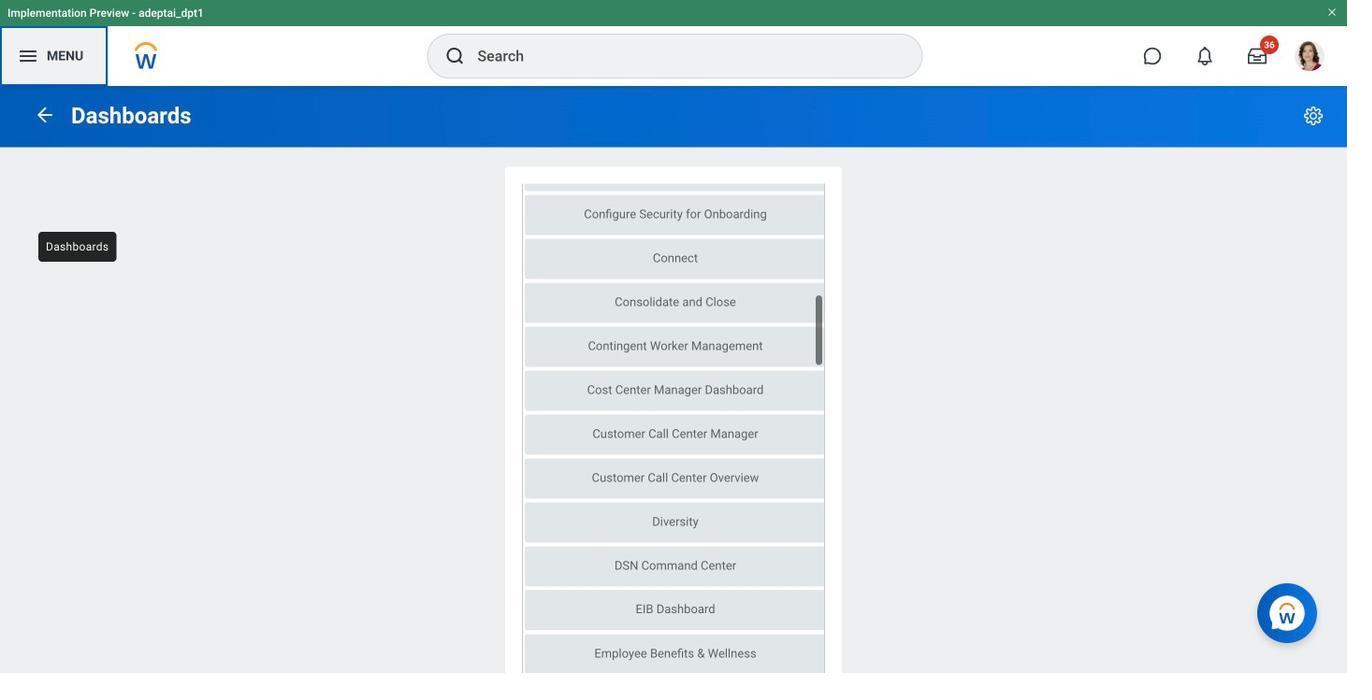 Task type: vqa. For each thing, say whether or not it's contained in the screenshot.
Profile Logan McNeil icon
yes



Task type: locate. For each thing, give the bounding box(es) containing it.
banner
[[0, 0, 1348, 86]]

close environment banner image
[[1327, 7, 1339, 18]]

search image
[[444, 45, 467, 67]]

main content
[[0, 86, 1348, 674]]

Search Workday  search field
[[478, 36, 884, 77]]



Task type: describe. For each thing, give the bounding box(es) containing it.
configure image
[[1303, 105, 1325, 127]]

inbox large image
[[1249, 47, 1267, 66]]

justify image
[[17, 45, 39, 67]]

notifications large image
[[1196, 47, 1215, 66]]

previous page image
[[34, 104, 56, 126]]

profile logan mcneil image
[[1295, 41, 1325, 75]]



